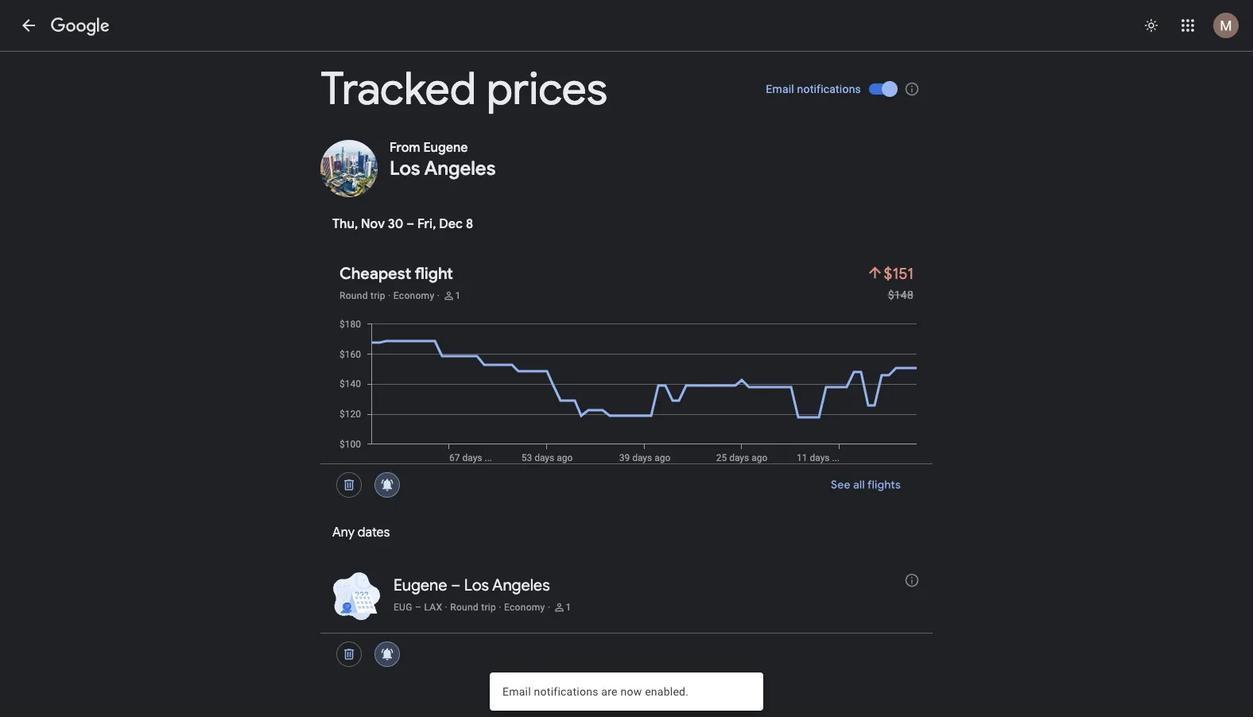 Task type: describe. For each thing, give the bounding box(es) containing it.
1 for the right 1 passenger text field
[[566, 602, 572, 613]]

price history graph image
[[333, 318, 933, 464]]

more info on tracking any dates image
[[904, 573, 920, 589]]

nov
[[361, 216, 385, 232]]

148 US dollars text field
[[888, 288, 914, 301]]

dates
[[358, 525, 390, 541]]

from eugene los angeles
[[390, 140, 496, 181]]

fri,
[[418, 216, 436, 232]]

disable email notifications for solution image
[[368, 636, 406, 674]]

eug
[[394, 602, 413, 613]]

lax
[[424, 602, 442, 613]]

1 horizontal spatial 1 passenger text field
[[566, 601, 572, 614]]

dec
[[439, 216, 463, 232]]

are
[[602, 685, 618, 698]]

email notifications
[[766, 82, 861, 95]]

0 horizontal spatial 1 passenger text field
[[455, 290, 461, 302]]

now
[[621, 685, 642, 698]]

0 horizontal spatial economy
[[394, 290, 435, 301]]

los for eugene  –  los angeles
[[464, 575, 489, 595]]

price history graph application
[[333, 318, 933, 464]]

thu, nov 30 – fri, dec 8
[[333, 216, 473, 232]]

eugene  –  los angeles
[[394, 575, 550, 595]]

$151
[[884, 263, 914, 284]]

angeles for eugene  –  los angeles
[[492, 575, 550, 595]]

– for eugene
[[451, 575, 461, 595]]

151 US dollars text field
[[884, 263, 914, 284]]

los for from eugene los angeles
[[390, 156, 420, 181]]

enabled.
[[645, 685, 689, 698]]

go back image
[[19, 16, 38, 35]]

0 horizontal spatial round
[[340, 290, 368, 301]]

all
[[854, 478, 865, 492]]

email for email notifications
[[766, 82, 795, 95]]



Task type: locate. For each thing, give the bounding box(es) containing it.
1 horizontal spatial email
[[766, 82, 795, 95]]

los
[[390, 156, 420, 181], [464, 575, 489, 595]]

remove saved flight image
[[330, 636, 368, 674]]

angeles up eug – lax round trip economy
[[492, 575, 550, 595]]

eug – lax round trip economy
[[394, 602, 545, 613]]

disable email notifications for solution, round trip from eugene to los angeles.thu, nov 30 – fri, dec 8 image
[[368, 466, 406, 504]]

flight
[[415, 263, 453, 284]]

0 vertical spatial notifications
[[798, 82, 861, 95]]

2 vertical spatial –
[[415, 602, 422, 613]]

from
[[390, 140, 421, 156]]

economy
[[394, 290, 435, 301], [504, 602, 545, 613]]

1 horizontal spatial 1
[[566, 602, 572, 613]]

1 vertical spatial notifications
[[534, 685, 599, 698]]

1 vertical spatial eugene
[[394, 575, 447, 595]]

1 vertical spatial 1 passenger text field
[[566, 601, 572, 614]]

0 horizontal spatial email
[[503, 685, 531, 698]]

1 vertical spatial round
[[450, 602, 479, 613]]

angeles
[[424, 156, 496, 181], [492, 575, 550, 595]]

los down 'from'
[[390, 156, 420, 181]]

1 passenger text field
[[455, 290, 461, 302], [566, 601, 572, 614]]

angeles for from eugene los angeles
[[424, 156, 496, 181]]

– for eug
[[415, 602, 422, 613]]

0 vertical spatial email
[[766, 82, 795, 95]]

thu,
[[333, 216, 358, 232]]

notifications for email notifications
[[798, 82, 861, 95]]

0 horizontal spatial los
[[390, 156, 420, 181]]

see
[[831, 478, 851, 492]]

eugene up 'lax'
[[394, 575, 447, 595]]

– right 30
[[407, 216, 415, 232]]

trip down cheapest
[[371, 290, 386, 301]]

1 horizontal spatial economy
[[504, 602, 545, 613]]

1 horizontal spatial los
[[464, 575, 489, 595]]

0 vertical spatial los
[[390, 156, 420, 181]]

1 vertical spatial email
[[503, 685, 531, 698]]

notifications
[[798, 82, 861, 95], [534, 685, 599, 698]]

0 vertical spatial trip
[[371, 290, 386, 301]]

round trip economy
[[340, 290, 435, 301]]

1 vertical spatial trip
[[481, 602, 496, 613]]

– up eug – lax round trip economy
[[451, 575, 461, 595]]

notifications for email notifications are now enabled.
[[534, 685, 599, 698]]

1 vertical spatial 1
[[566, 602, 572, 613]]

0 vertical spatial 1
[[455, 290, 461, 301]]

30
[[388, 216, 404, 232]]

0 vertical spatial eugene
[[424, 140, 468, 156]]

change appearance image
[[1133, 6, 1171, 45]]

1 for left 1 passenger text field
[[455, 290, 461, 301]]

any
[[333, 525, 355, 541]]

8
[[466, 216, 473, 232]]

0 vertical spatial economy
[[394, 290, 435, 301]]

round down cheapest
[[340, 290, 368, 301]]

0 vertical spatial 1 passenger text field
[[455, 290, 461, 302]]

0 vertical spatial angeles
[[424, 156, 496, 181]]

round
[[340, 290, 368, 301], [450, 602, 479, 613]]

remove saved flight, round trip from eugene to los angeles.thu, nov 30 – fri, dec 8 image
[[330, 466, 368, 504]]

1 horizontal spatial trip
[[481, 602, 496, 613]]

tracked prices
[[321, 61, 608, 117]]

1
[[455, 290, 461, 301], [566, 602, 572, 613]]

0 horizontal spatial trip
[[371, 290, 386, 301]]

1 vertical spatial –
[[451, 575, 461, 595]]

$148
[[888, 288, 914, 301]]

any dates
[[333, 525, 390, 541]]

email
[[766, 82, 795, 95], [503, 685, 531, 698]]

– left 'lax'
[[415, 602, 422, 613]]

angeles up dec
[[424, 156, 496, 181]]

eugene right 'from'
[[424, 140, 468, 156]]

1 vertical spatial economy
[[504, 602, 545, 613]]

eugene
[[424, 140, 468, 156], [394, 575, 447, 595]]

cheapest
[[340, 263, 411, 284]]

1 vertical spatial angeles
[[492, 575, 550, 595]]

email notifications image
[[904, 81, 920, 97]]

prices
[[487, 61, 608, 117]]

angeles inside from eugene los angeles
[[424, 156, 496, 181]]

see all flights
[[831, 478, 901, 492]]

1 vertical spatial los
[[464, 575, 489, 595]]

trip down eugene  –  los angeles on the left of the page
[[481, 602, 496, 613]]

cheapest flight
[[340, 263, 453, 284]]

eugene inside from eugene los angeles
[[424, 140, 468, 156]]

0 vertical spatial round
[[340, 290, 368, 301]]

0 horizontal spatial notifications
[[534, 685, 599, 698]]

email notifications are now enabled.
[[503, 685, 689, 698]]

0 horizontal spatial 1
[[455, 290, 461, 301]]

los up eug – lax round trip economy
[[464, 575, 489, 595]]

1 horizontal spatial round
[[450, 602, 479, 613]]

0 vertical spatial –
[[407, 216, 415, 232]]

round down eugene  –  los angeles on the left of the page
[[450, 602, 479, 613]]

1 horizontal spatial notifications
[[798, 82, 861, 95]]

tracked
[[321, 61, 476, 117]]

economy down cheapest flight
[[394, 290, 435, 301]]

flights
[[868, 478, 901, 492]]

economy down eugene  –  los angeles on the left of the page
[[504, 602, 545, 613]]

los inside from eugene los angeles
[[390, 156, 420, 181]]

–
[[407, 216, 415, 232], [451, 575, 461, 595], [415, 602, 422, 613]]

email for email notifications are now enabled.
[[503, 685, 531, 698]]

trip
[[371, 290, 386, 301], [481, 602, 496, 613]]



Task type: vqa. For each thing, say whether or not it's contained in the screenshot.
the See all flights
yes



